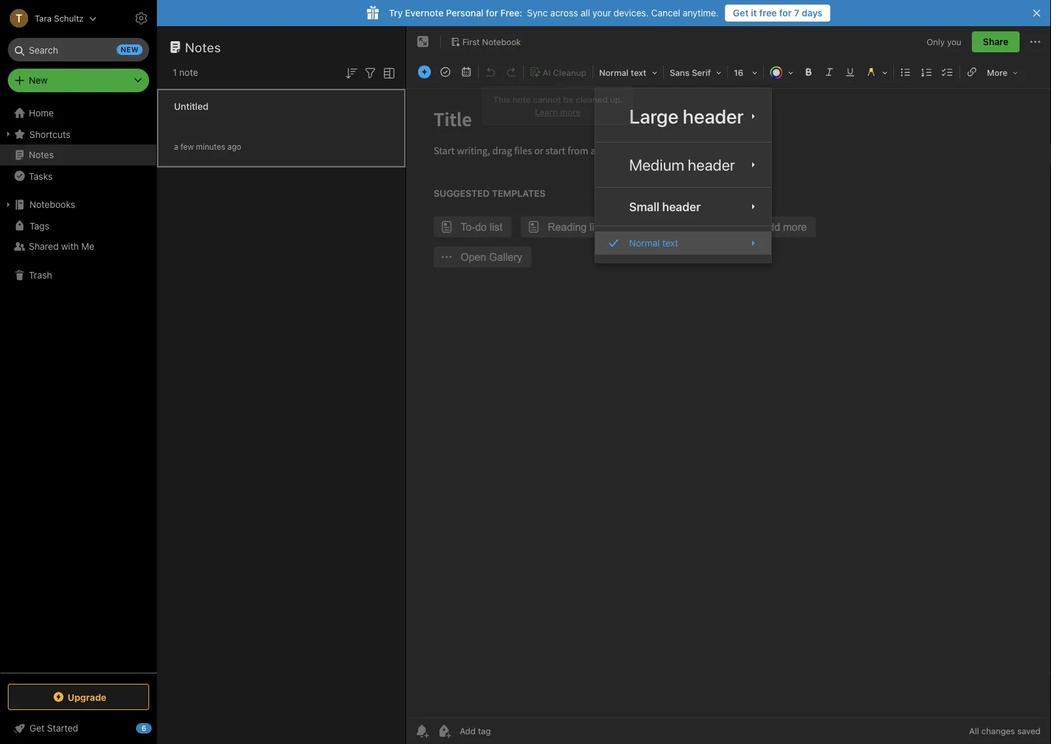 Task type: vqa. For each thing, say whether or not it's contained in the screenshot.
the tasks
yes



Task type: locate. For each thing, give the bounding box(es) containing it.
6
[[142, 725, 146, 733]]

0 horizontal spatial normal
[[600, 68, 629, 78]]

View options field
[[378, 64, 397, 81]]

shared
[[29, 241, 59, 252]]

tags button
[[0, 215, 156, 236]]

0 horizontal spatial text
[[631, 68, 647, 78]]

Sort options field
[[344, 64, 359, 81]]

1 note
[[173, 67, 198, 78]]

for left 7
[[780, 8, 792, 18]]

[object Object] field
[[596, 232, 772, 255]]

small
[[630, 200, 660, 214]]

normal text up up.
[[600, 68, 647, 78]]

normal inside normal text "field"
[[600, 68, 629, 78]]

0 vertical spatial header
[[683, 105, 744, 128]]

more
[[988, 68, 1008, 78]]

notebooks
[[29, 199, 75, 210]]

0 vertical spatial normal
[[600, 68, 629, 78]]

header for medium header
[[688, 156, 736, 174]]

1 horizontal spatial for
[[780, 8, 792, 18]]

0 vertical spatial notes
[[185, 39, 221, 55]]

get inside the get it free for 7 days button
[[734, 8, 749, 18]]

me
[[81, 241, 94, 252]]

1 horizontal spatial get
[[734, 8, 749, 18]]

0 vertical spatial text
[[631, 68, 647, 78]]

across
[[551, 8, 579, 18]]

normal text down "small"
[[630, 238, 679, 249]]

normal up up.
[[600, 68, 629, 78]]

normal text inside "field"
[[600, 68, 647, 78]]

new
[[121, 45, 139, 54]]

numbered list image
[[918, 63, 937, 81]]

only you
[[927, 37, 962, 47]]

free:
[[501, 8, 523, 18]]

tags
[[29, 220, 49, 231]]

started
[[47, 724, 78, 734]]

text inside menu item
[[663, 238, 679, 249]]

2 vertical spatial header
[[663, 200, 701, 214]]

More field
[[983, 63, 1024, 82]]

serif
[[692, 68, 711, 78]]

new button
[[8, 69, 149, 92]]

normal text
[[600, 68, 647, 78], [630, 238, 679, 249]]

get left it
[[734, 8, 749, 18]]

text down small header
[[663, 238, 679, 249]]

note for this
[[513, 94, 531, 104]]

sans
[[670, 68, 690, 78]]

settings image
[[134, 10, 149, 26]]

normal inside normal text link
[[630, 238, 660, 249]]

anytime.
[[683, 8, 719, 18]]

your
[[593, 8, 612, 18]]

1 vertical spatial text
[[663, 238, 679, 249]]

1 vertical spatial normal
[[630, 238, 660, 249]]

note inside this note cannot be cleaned up. learn more
[[513, 94, 531, 104]]

Note Editor text field
[[406, 89, 1052, 718]]

insert link image
[[964, 63, 982, 81]]

shortcuts
[[29, 129, 71, 140]]

header up small header field
[[688, 156, 736, 174]]

expand note image
[[416, 34, 431, 50]]

first
[[463, 37, 480, 47]]

1 vertical spatial normal text
[[630, 238, 679, 249]]

header
[[683, 105, 744, 128], [688, 156, 736, 174], [663, 200, 701, 214]]

get for get it free for 7 days
[[734, 8, 749, 18]]

Add tag field
[[459, 726, 557, 737]]

7
[[795, 8, 800, 18]]

0 horizontal spatial notes
[[29, 150, 54, 160]]

1 for from the left
[[486, 8, 498, 18]]

tree
[[0, 103, 157, 673]]

notes up 1 note
[[185, 39, 221, 55]]

normal down "small"
[[630, 238, 660, 249]]

shortcuts button
[[0, 124, 156, 145]]

note
[[179, 67, 198, 78], [513, 94, 531, 104]]

1 horizontal spatial normal
[[630, 238, 660, 249]]

header up normal text menu item
[[663, 200, 701, 214]]

changes
[[982, 727, 1016, 737]]

for inside button
[[780, 8, 792, 18]]

header inside [object object] field
[[683, 105, 744, 128]]

try evernote personal for free: sync across all your devices. cancel anytime.
[[389, 8, 719, 18]]

medium header
[[630, 156, 736, 174]]

1 vertical spatial notes
[[29, 150, 54, 160]]

More actions field
[[1028, 31, 1044, 52]]

small header
[[630, 200, 701, 214]]

0 horizontal spatial note
[[179, 67, 198, 78]]

a few minutes ago
[[174, 142, 241, 152]]

first notebook
[[463, 37, 521, 47]]

personal
[[446, 8, 484, 18]]

header for small header
[[663, 200, 701, 214]]

text left sans
[[631, 68, 647, 78]]

note right this
[[513, 94, 531, 104]]

large header link
[[596, 96, 772, 137]]

this note cannot be cleaned up. learn more
[[494, 94, 623, 117]]

0 horizontal spatial get
[[29, 724, 45, 734]]

cleaned
[[576, 94, 608, 104]]

untitled
[[174, 101, 209, 112]]

be
[[564, 94, 574, 104]]

notes up tasks
[[29, 150, 54, 160]]

1 horizontal spatial text
[[663, 238, 679, 249]]

learn more link
[[535, 107, 581, 117]]

Heading level field
[[595, 63, 662, 82]]

[object Object] field
[[596, 96, 772, 137]]

get inside help and learning task checklist field
[[29, 724, 45, 734]]

header for large header
[[683, 105, 744, 128]]

2 for from the left
[[780, 8, 792, 18]]

home
[[29, 108, 54, 118]]

tree containing home
[[0, 103, 157, 673]]

0 vertical spatial normal text
[[600, 68, 647, 78]]

1 vertical spatial get
[[29, 724, 45, 734]]

learn
[[535, 107, 558, 117]]

share button
[[973, 31, 1020, 52]]

notes inside notes link
[[29, 150, 54, 160]]

large
[[630, 105, 679, 128]]

notes
[[185, 39, 221, 55], [29, 150, 54, 160]]

[object Object] field
[[596, 193, 772, 221]]

get left started
[[29, 724, 45, 734]]

add a reminder image
[[414, 724, 430, 740]]

1 horizontal spatial notes
[[185, 39, 221, 55]]

0 vertical spatial get
[[734, 8, 749, 18]]

minutes
[[196, 142, 225, 152]]

underline image
[[842, 63, 860, 81]]

text
[[631, 68, 647, 78], [663, 238, 679, 249]]

notes link
[[0, 145, 156, 166]]

for left free:
[[486, 8, 498, 18]]

Font family field
[[666, 63, 727, 82]]

normal
[[600, 68, 629, 78], [630, 238, 660, 249]]

0 vertical spatial note
[[179, 67, 198, 78]]

for
[[486, 8, 498, 18], [780, 8, 792, 18]]

get
[[734, 8, 749, 18], [29, 724, 45, 734]]

1
[[173, 67, 177, 78]]

normal text link
[[596, 232, 772, 255]]

1 vertical spatial note
[[513, 94, 531, 104]]

Highlight field
[[861, 63, 893, 82]]

note right 1
[[179, 67, 198, 78]]

1 vertical spatial header
[[688, 156, 736, 174]]

header down the serif
[[683, 105, 744, 128]]

all
[[970, 727, 980, 737]]

notebooks link
[[0, 194, 156, 215]]

sync
[[527, 8, 548, 18]]

medium
[[630, 156, 685, 174]]

Font size field
[[730, 63, 763, 82]]

task image
[[437, 63, 455, 81]]

1 horizontal spatial note
[[513, 94, 531, 104]]

first notebook button
[[446, 33, 526, 51]]

0 horizontal spatial for
[[486, 8, 498, 18]]

add tag image
[[437, 724, 452, 740]]

new
[[29, 75, 48, 86]]

all
[[581, 8, 590, 18]]



Task type: describe. For each thing, give the bounding box(es) containing it.
sans serif
[[670, 68, 711, 78]]

Account field
[[0, 5, 97, 31]]

16
[[734, 68, 744, 78]]

dropdown list menu
[[596, 96, 772, 255]]

ago
[[228, 142, 241, 152]]

days
[[802, 8, 823, 18]]

Help and Learning task checklist field
[[0, 719, 157, 740]]

with
[[61, 241, 79, 252]]

calendar event image
[[458, 63, 476, 81]]

few
[[181, 142, 194, 152]]

tara schultz
[[35, 13, 84, 23]]

you
[[948, 37, 962, 47]]

Search text field
[[17, 38, 140, 62]]

this
[[494, 94, 511, 104]]

notebook
[[483, 37, 521, 47]]

checklist image
[[939, 63, 958, 81]]

get it free for 7 days
[[734, 8, 823, 18]]

normal text inside menu item
[[630, 238, 679, 249]]

cancel
[[652, 8, 681, 18]]

upgrade button
[[8, 685, 149, 711]]

note for 1
[[179, 67, 198, 78]]

saved
[[1018, 727, 1041, 737]]

cannot
[[533, 94, 561, 104]]

new search field
[[17, 38, 143, 62]]

bulleted list image
[[897, 63, 916, 81]]

more
[[561, 107, 581, 117]]

Font color field
[[766, 63, 799, 82]]

italic image
[[821, 63, 839, 81]]

tasks
[[29, 171, 53, 181]]

Add filters field
[[363, 64, 378, 81]]

for for 7
[[780, 8, 792, 18]]

tasks button
[[0, 166, 156, 187]]

get started
[[29, 724, 78, 734]]

upgrade
[[68, 692, 107, 703]]

free
[[760, 8, 777, 18]]

text inside "field"
[[631, 68, 647, 78]]

trash link
[[0, 265, 156, 286]]

for for free:
[[486, 8, 498, 18]]

schultz
[[54, 13, 84, 23]]

bold image
[[800, 63, 818, 81]]

it
[[752, 8, 757, 18]]

evernote
[[405, 8, 444, 18]]

a
[[174, 142, 178, 152]]

medium header link
[[596, 148, 772, 182]]

Insert field
[[415, 63, 435, 81]]

small header link
[[596, 193, 772, 221]]

all changes saved
[[970, 727, 1041, 737]]

add filters image
[[363, 65, 378, 81]]

shared with me link
[[0, 236, 156, 257]]

click to collapse image
[[152, 721, 162, 736]]

more actions image
[[1028, 34, 1044, 50]]

normal text menu item
[[596, 232, 772, 255]]

home link
[[0, 103, 157, 124]]

share
[[984, 36, 1009, 47]]

[object Object] field
[[596, 148, 772, 182]]

up.
[[610, 94, 623, 104]]

shared with me
[[29, 241, 94, 252]]

trash
[[29, 270, 52, 281]]

note window element
[[406, 26, 1052, 745]]

try
[[389, 8, 403, 18]]

get for get started
[[29, 724, 45, 734]]

get it free for 7 days button
[[726, 5, 831, 22]]

devices.
[[614, 8, 649, 18]]

tara
[[35, 13, 52, 23]]

only
[[927, 37, 946, 47]]

large header
[[630, 105, 744, 128]]

expand notebooks image
[[3, 200, 14, 210]]



